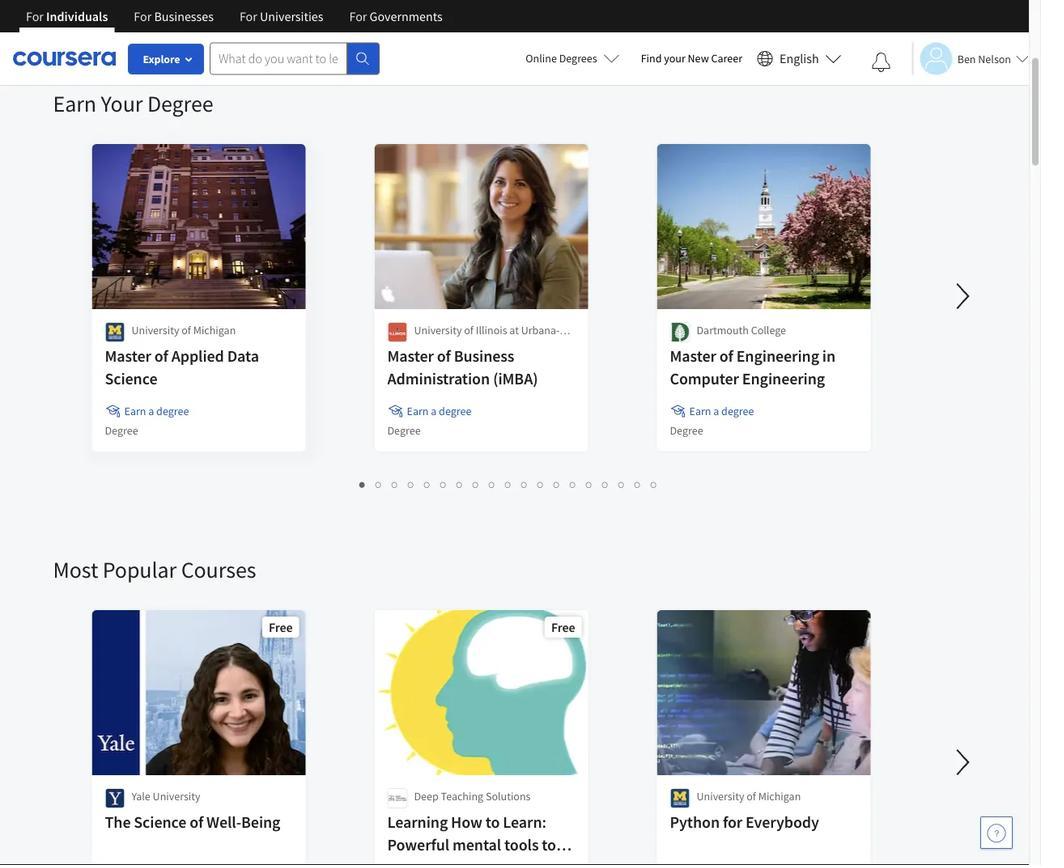 Task type: locate. For each thing, give the bounding box(es) containing it.
english
[[780, 51, 819, 67]]

2 button left '3'
[[371, 475, 387, 493]]

university of michigan image
[[670, 789, 690, 809]]

list inside earn your degree carousel element
[[94, 475, 924, 493]]

degree down master of engineering in computer engineering
[[722, 404, 754, 419]]

earn a degree for (imba)
[[407, 404, 472, 419]]

1 horizontal spatial university of michigan
[[697, 790, 801, 804]]

universities
[[260, 8, 324, 24]]

deep
[[414, 790, 439, 804]]

11
[[522, 476, 535, 492]]

university of michigan up python for everybody
[[697, 790, 801, 804]]

0 vertical spatial 2 button
[[515, 18, 531, 36]]

1 button left the 3 button
[[355, 475, 371, 493]]

0 vertical spatial 1 button
[[498, 18, 515, 36]]

of left illinois on the top of page
[[464, 323, 474, 338]]

2 inside earn your degree carousel element
[[376, 476, 382, 492]]

1 vertical spatial 1
[[360, 476, 366, 492]]

engineering down in on the right of the page
[[743, 369, 825, 389]]

mental
[[453, 835, 501, 856]]

1 horizontal spatial 2
[[520, 19, 526, 35]]

2 degree from the left
[[439, 404, 472, 419]]

michigan inside earn your degree carousel element
[[193, 323, 236, 338]]

master down university of illinois at urbana-champaign icon
[[388, 346, 434, 366]]

2 free from the left
[[552, 620, 575, 636]]

master down university of michigan image at the left of the page
[[105, 346, 151, 366]]

of left applied
[[154, 346, 168, 366]]

university up champaign
[[414, 323, 462, 338]]

michigan
[[193, 323, 236, 338], [759, 790, 801, 804]]

master for master of engineering in computer engineering
[[670, 346, 717, 366]]

1 vertical spatial 1 button
[[355, 475, 371, 493]]

9
[[489, 476, 496, 492]]

earn down administration
[[407, 404, 429, 419]]

science down yale university
[[134, 813, 186, 833]]

3 degree from the left
[[722, 404, 754, 419]]

8 button
[[468, 475, 484, 493]]

a for (imba)
[[431, 404, 437, 419]]

1 horizontal spatial earn a degree
[[407, 404, 472, 419]]

university of michigan up applied
[[132, 323, 236, 338]]

4 for from the left
[[349, 8, 367, 24]]

2 button inside explore topics and skills carousel element
[[515, 18, 531, 36]]

1 horizontal spatial master
[[388, 346, 434, 366]]

2 horizontal spatial a
[[714, 404, 719, 419]]

university up "the science of well-being" in the left bottom of the page
[[153, 790, 200, 804]]

in
[[823, 346, 836, 366]]

1 free from the left
[[269, 620, 293, 636]]

free
[[269, 620, 293, 636], [552, 620, 575, 636]]

michigan for applied
[[193, 323, 236, 338]]

yale
[[132, 790, 150, 804]]

engineering down college at the right top of page
[[737, 346, 820, 366]]

to right how
[[486, 813, 500, 833]]

most popular courses
[[53, 556, 256, 584]]

engineering
[[737, 346, 820, 366], [743, 369, 825, 389]]

michigan up applied
[[193, 323, 236, 338]]

science inside master of applied data science
[[105, 369, 157, 389]]

0 horizontal spatial university of michigan
[[132, 323, 236, 338]]

earn
[[53, 89, 96, 118], [124, 404, 146, 419], [407, 404, 429, 419], [690, 404, 711, 419]]

science down university of michigan image at the left of the page
[[105, 369, 157, 389]]

of down dartmouth
[[720, 346, 734, 366]]

3 master from the left
[[670, 346, 717, 366]]

deep teaching solutions
[[414, 790, 531, 804]]

list
[[53, 18, 976, 36], [94, 475, 924, 493]]

next slide image inside the most popular courses carousel element
[[944, 743, 983, 782]]

2 for left 1 button
[[376, 476, 382, 492]]

a down administration
[[431, 404, 437, 419]]

university of illinois at urbana-champaign image
[[388, 322, 408, 343]]

1 horizontal spatial degree
[[439, 404, 472, 419]]

1 a from the left
[[148, 404, 154, 419]]

1 horizontal spatial 2 button
[[515, 18, 531, 36]]

1 vertical spatial 2
[[376, 476, 382, 492]]

most
[[53, 556, 98, 584]]

earn a degree down computer
[[690, 404, 754, 419]]

2 inside explore topics and skills carousel element
[[520, 19, 526, 35]]

1 next slide image from the top
[[944, 277, 983, 316]]

1 button up the online degrees popup button
[[498, 18, 515, 36]]

master of applied data science
[[105, 346, 259, 389]]

0 horizontal spatial 2
[[376, 476, 382, 492]]

university for master of business administration (imba)
[[414, 323, 462, 338]]

16
[[603, 476, 616, 492]]

0 horizontal spatial michigan
[[193, 323, 236, 338]]

for left businesses
[[134, 8, 152, 24]]

0 horizontal spatial master
[[105, 346, 151, 366]]

find your new career link
[[633, 49, 751, 69]]

for left universities
[[240, 8, 257, 24]]

for left "governments"
[[349, 8, 367, 24]]

help center image
[[987, 824, 1007, 843]]

2 horizontal spatial master
[[670, 346, 717, 366]]

next slide image for degree
[[944, 277, 983, 316]]

0 horizontal spatial earn a degree
[[124, 404, 189, 419]]

0 vertical spatial michigan
[[193, 323, 236, 338]]

2 next slide image from the top
[[944, 743, 983, 782]]

0 vertical spatial list
[[53, 18, 976, 36]]

8
[[473, 476, 479, 492]]

learning how to learn: powerful mental tools to help you master tou
[[388, 813, 556, 866]]

new
[[688, 51, 709, 66]]

to
[[486, 813, 500, 833], [542, 835, 556, 856]]

of
[[182, 323, 191, 338], [464, 323, 474, 338], [154, 346, 168, 366], [437, 346, 451, 366], [720, 346, 734, 366], [747, 790, 756, 804], [190, 813, 203, 833]]

0 vertical spatial 1
[[503, 19, 510, 35]]

powerful
[[388, 835, 450, 856]]

master up computer
[[670, 346, 717, 366]]

degree down master of applied data science
[[156, 404, 189, 419]]

for left individuals at the left of the page
[[26, 8, 44, 24]]

2 earn a degree from the left
[[407, 404, 472, 419]]

1 vertical spatial michigan
[[759, 790, 801, 804]]

10 11 12 13 14 15 16 17 18 19
[[505, 476, 664, 492]]

for
[[26, 8, 44, 24], [134, 8, 152, 24], [240, 8, 257, 24], [349, 8, 367, 24]]

explore topics and skills carousel element
[[0, 0, 985, 40]]

a
[[148, 404, 154, 419], [431, 404, 437, 419], [714, 404, 719, 419]]

0 vertical spatial 2
[[520, 19, 526, 35]]

1 vertical spatial science
[[134, 813, 186, 833]]

1 button
[[498, 18, 515, 36], [355, 475, 371, 493]]

0 vertical spatial science
[[105, 369, 157, 389]]

earn a degree down master of applied data science
[[124, 404, 189, 419]]

10
[[505, 476, 518, 492]]

14 button
[[565, 475, 583, 493]]

you
[[421, 858, 447, 866]]

free for learning how to learn: powerful mental tools to help you master tou
[[552, 620, 575, 636]]

for businesses
[[134, 8, 214, 24]]

0 horizontal spatial to
[[486, 813, 500, 833]]

1 vertical spatial 2 button
[[371, 475, 387, 493]]

1 vertical spatial next slide image
[[944, 743, 983, 782]]

next slide image
[[944, 277, 983, 316], [944, 743, 983, 782]]

university of michigan inside earn your degree carousel element
[[132, 323, 236, 338]]

2 horizontal spatial earn a degree
[[690, 404, 754, 419]]

0 horizontal spatial 2 button
[[371, 475, 387, 493]]

university up for
[[697, 790, 745, 804]]

earn a degree
[[124, 404, 189, 419], [407, 404, 472, 419], [690, 404, 754, 419]]

1 horizontal spatial 1
[[503, 19, 510, 35]]

3 earn a degree from the left
[[690, 404, 754, 419]]

1 inside explore topics and skills carousel element
[[503, 19, 510, 35]]

0 horizontal spatial degree
[[156, 404, 189, 419]]

1 master from the left
[[105, 346, 151, 366]]

14
[[570, 476, 583, 492]]

1 earn a degree from the left
[[124, 404, 189, 419]]

master inside master of applied data science
[[105, 346, 151, 366]]

1 vertical spatial engineering
[[743, 369, 825, 389]]

a down master of applied data science
[[148, 404, 154, 419]]

1 horizontal spatial to
[[542, 835, 556, 856]]

2 button up online
[[515, 18, 531, 36]]

how
[[451, 813, 483, 833]]

for for universities
[[240, 8, 257, 24]]

administration
[[388, 369, 490, 389]]

2 a from the left
[[431, 404, 437, 419]]

coursera image
[[13, 46, 116, 71]]

degrees
[[559, 51, 597, 66]]

2 master from the left
[[388, 346, 434, 366]]

0 vertical spatial next slide image
[[944, 277, 983, 316]]

1 degree from the left
[[156, 404, 189, 419]]

dartmouth college
[[697, 323, 786, 338]]

university for master of applied data science
[[132, 323, 179, 338]]

13 button
[[549, 475, 567, 493]]

university of illinois at urbana- champaign
[[414, 323, 560, 354]]

0 horizontal spatial free
[[269, 620, 293, 636]]

for for businesses
[[134, 8, 152, 24]]

next slide image inside earn your degree carousel element
[[944, 277, 983, 316]]

master for master of applied data science
[[105, 346, 151, 366]]

online degrees button
[[513, 40, 633, 76]]

1 vertical spatial university of michigan
[[697, 790, 801, 804]]

earn a degree down administration
[[407, 404, 472, 419]]

16 button
[[598, 475, 616, 493]]

1 inside earn your degree carousel element
[[360, 476, 366, 492]]

a down computer
[[714, 404, 719, 419]]

university right university of michigan image at the left of the page
[[132, 323, 179, 338]]

17 button
[[614, 475, 632, 493]]

master inside master of business administration (imba)
[[388, 346, 434, 366]]

online
[[526, 51, 557, 66]]

1 horizontal spatial michigan
[[759, 790, 801, 804]]

master inside master of engineering in computer engineering
[[670, 346, 717, 366]]

2 horizontal spatial degree
[[722, 404, 754, 419]]

university inside university of illinois at urbana- champaign
[[414, 323, 462, 338]]

7 button
[[452, 475, 468, 493]]

1 vertical spatial list
[[94, 475, 924, 493]]

data
[[227, 346, 259, 366]]

to right tools at the bottom of the page
[[542, 835, 556, 856]]

of up administration
[[437, 346, 451, 366]]

0 vertical spatial engineering
[[737, 346, 820, 366]]

0 horizontal spatial 1 button
[[355, 475, 371, 493]]

earn down master of applied data science
[[124, 404, 146, 419]]

a for science
[[148, 404, 154, 419]]

2 button
[[515, 18, 531, 36], [371, 475, 387, 493]]

michigan up the everybody
[[759, 790, 801, 804]]

0 horizontal spatial a
[[148, 404, 154, 419]]

None search field
[[210, 43, 380, 75]]

6
[[441, 476, 447, 492]]

0 vertical spatial university of michigan
[[132, 323, 236, 338]]

18 button
[[630, 475, 648, 493]]

for for individuals
[[26, 8, 44, 24]]

2 left the 3 button
[[376, 476, 382, 492]]

2 for from the left
[[134, 8, 152, 24]]

0 vertical spatial to
[[486, 813, 500, 833]]

degree
[[156, 404, 189, 419], [439, 404, 472, 419], [722, 404, 754, 419]]

governments
[[370, 8, 443, 24]]

degree down administration
[[439, 404, 472, 419]]

2 button for left 1 button
[[371, 475, 387, 493]]

earn down computer
[[690, 404, 711, 419]]

1 for from the left
[[26, 8, 44, 24]]

2 up online
[[520, 19, 526, 35]]

university
[[132, 323, 179, 338], [414, 323, 462, 338], [153, 790, 200, 804], [697, 790, 745, 804]]

(imba)
[[493, 369, 538, 389]]

3 for from the left
[[240, 8, 257, 24]]

champaign
[[414, 339, 469, 354]]

dartmouth
[[697, 323, 749, 338]]

of inside master of engineering in computer engineering
[[720, 346, 734, 366]]

0 horizontal spatial 1
[[360, 476, 366, 492]]

businesses
[[154, 8, 214, 24]]

your
[[664, 51, 686, 66]]

1 horizontal spatial free
[[552, 620, 575, 636]]

michigan inside the most popular courses carousel element
[[759, 790, 801, 804]]

1 horizontal spatial a
[[431, 404, 437, 419]]

3 a from the left
[[714, 404, 719, 419]]

university of michigan inside the most popular courses carousel element
[[697, 790, 801, 804]]



Task type: vqa. For each thing, say whether or not it's contained in the screenshot.
a to the left
yes



Task type: describe. For each thing, give the bounding box(es) containing it.
degree for master of engineering in computer engineering
[[670, 424, 703, 438]]

university of michigan for applied
[[132, 323, 236, 338]]

yale university
[[132, 790, 200, 804]]

ben nelson
[[958, 51, 1012, 66]]

of inside master of applied data science
[[154, 346, 168, 366]]

find
[[641, 51, 662, 66]]

5
[[424, 476, 431, 492]]

the
[[105, 813, 131, 833]]

12 button
[[533, 475, 551, 493]]

master of business administration (imba)
[[388, 346, 538, 389]]

earn your degree
[[53, 89, 213, 118]]

university for python for everybody
[[697, 790, 745, 804]]

university of michigan for everybody
[[697, 790, 801, 804]]

college
[[751, 323, 786, 338]]

english button
[[751, 32, 848, 85]]

10 button
[[501, 475, 518, 493]]

learn:
[[503, 813, 547, 833]]

yale university image
[[105, 789, 125, 809]]

everybody
[[746, 813, 819, 833]]

earn a degree for computer
[[690, 404, 754, 419]]

5 button
[[420, 475, 436, 493]]

ben nelson button
[[912, 43, 1029, 75]]

earn for master of business administration (imba)
[[407, 404, 429, 419]]

master for master of business administration (imba)
[[388, 346, 434, 366]]

explore button
[[129, 45, 203, 74]]

13
[[554, 476, 567, 492]]

find your new career
[[641, 51, 743, 66]]

9 button
[[484, 475, 501, 493]]

2 for 1 button to the right
[[520, 19, 526, 35]]

4 button
[[403, 475, 420, 493]]

for governments
[[349, 8, 443, 24]]

earn down the coursera image
[[53, 89, 96, 118]]

most popular courses carousel element
[[53, 507, 1042, 866]]

19
[[651, 476, 664, 492]]

of up python for everybody
[[747, 790, 756, 804]]

michigan for everybody
[[759, 790, 801, 804]]

your
[[101, 89, 143, 118]]

degree for master of applied data science
[[105, 424, 138, 438]]

7
[[457, 476, 463, 492]]

computer
[[670, 369, 739, 389]]

explore
[[143, 52, 180, 66]]

for individuals
[[26, 8, 108, 24]]

15 button
[[581, 475, 599, 493]]

earn your degree carousel element
[[53, 40, 1042, 507]]

1 horizontal spatial 1 button
[[498, 18, 515, 36]]

deep teaching solutions image
[[388, 789, 408, 809]]

illinois
[[476, 323, 507, 338]]

degree for (imba)
[[439, 404, 472, 419]]

courses
[[181, 556, 256, 584]]

at
[[510, 323, 519, 338]]

learning
[[388, 813, 448, 833]]

urbana-
[[521, 323, 560, 338]]

banner navigation
[[13, 0, 456, 45]]

being
[[241, 813, 281, 833]]

4
[[408, 476, 415, 492]]

for
[[723, 813, 743, 833]]

the science of well-being
[[105, 813, 281, 833]]

nelson
[[979, 51, 1012, 66]]

tools
[[505, 835, 539, 856]]

3 button
[[387, 475, 403, 493]]

teaching
[[441, 790, 484, 804]]

show notifications image
[[872, 53, 891, 72]]

What do you want to learn? text field
[[210, 43, 347, 75]]

earn for master of engineering in computer engineering
[[690, 404, 711, 419]]

individuals
[[46, 8, 108, 24]]

online degrees
[[526, 51, 597, 66]]

business
[[454, 346, 515, 366]]

python
[[670, 813, 720, 833]]

degree for master of business administration (imba)
[[388, 424, 421, 438]]

degree for computer
[[722, 404, 754, 419]]

earn a degree for science
[[124, 404, 189, 419]]

for for governments
[[349, 8, 367, 24]]

master of engineering in computer engineering
[[670, 346, 836, 389]]

university of michigan image
[[105, 322, 125, 343]]

well-
[[207, 813, 241, 833]]

15
[[586, 476, 599, 492]]

popular
[[103, 556, 177, 584]]

list inside explore topics and skills carousel element
[[53, 18, 976, 36]]

degree for science
[[156, 404, 189, 419]]

applied
[[171, 346, 224, 366]]

1 vertical spatial to
[[542, 835, 556, 856]]

of left well-
[[190, 813, 203, 833]]

free for the science of well-being
[[269, 620, 293, 636]]

master
[[450, 858, 498, 866]]

for universities
[[240, 8, 324, 24]]

3
[[392, 476, 398, 492]]

12
[[538, 476, 551, 492]]

earn for master of applied data science
[[124, 404, 146, 419]]

of inside university of illinois at urbana- champaign
[[464, 323, 474, 338]]

ben
[[958, 51, 976, 66]]

of up applied
[[182, 323, 191, 338]]

python for everybody
[[670, 813, 819, 833]]

11 button
[[517, 475, 535, 493]]

solutions
[[486, 790, 531, 804]]

help
[[388, 858, 418, 866]]

career
[[711, 51, 743, 66]]

2 button for 1 button to the right
[[515, 18, 531, 36]]

science inside the most popular courses carousel element
[[134, 813, 186, 833]]

a for computer
[[714, 404, 719, 419]]

of inside master of business administration (imba)
[[437, 346, 451, 366]]

19 button
[[646, 475, 664, 493]]

17
[[619, 476, 632, 492]]

next slide image for courses
[[944, 743, 983, 782]]

dartmouth college image
[[670, 322, 690, 343]]



